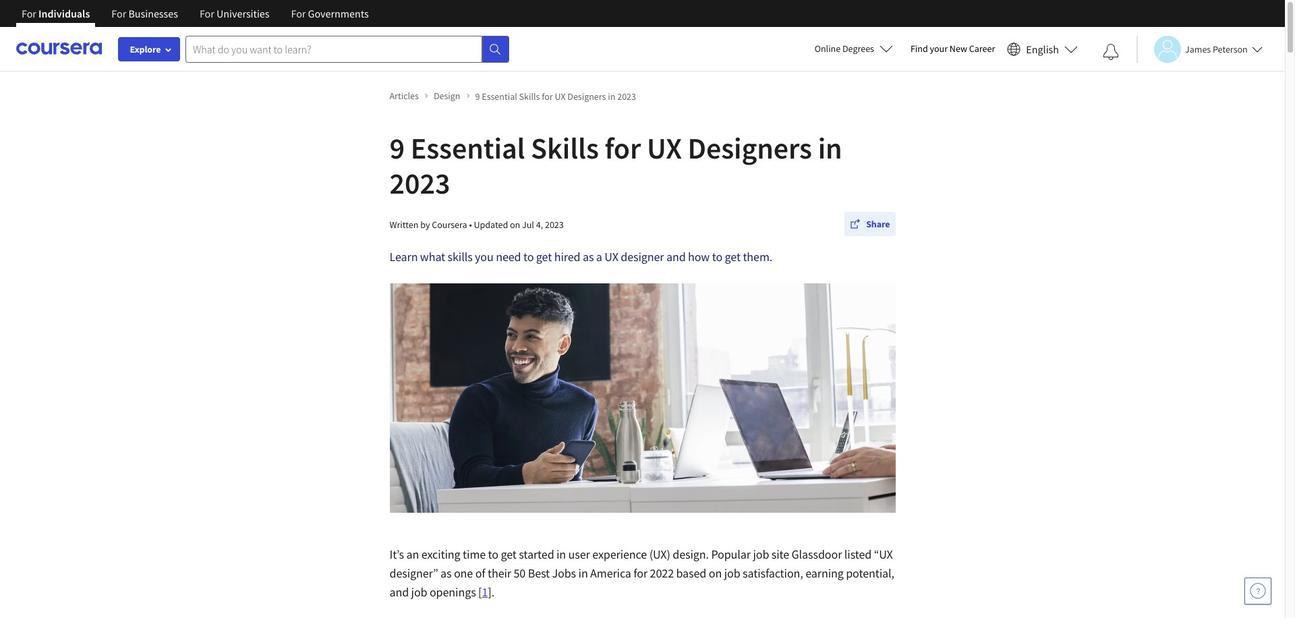 Task type: vqa. For each thing, say whether or not it's contained in the screenshot.
Learn
yes



Task type: describe. For each thing, give the bounding box(es) containing it.
popular
[[712, 547, 751, 562]]

designer
[[621, 249, 664, 265]]

1
[[482, 584, 488, 600]]

earning
[[806, 565, 844, 581]]

learn
[[390, 249, 418, 265]]

ux inside breadcrumbs navigation
[[555, 90, 566, 102]]

for businesses
[[112, 7, 178, 20]]

in inside breadcrumbs navigation
[[608, 90, 616, 102]]

for inside breadcrumbs navigation
[[542, 90, 553, 102]]

1 horizontal spatial and
[[667, 249, 686, 265]]

james peterson
[[1186, 43, 1248, 55]]

articles
[[390, 90, 419, 102]]

a
[[596, 249, 602, 265]]

hired
[[554, 249, 581, 265]]

jobs
[[552, 565, 576, 581]]

online degrees
[[815, 43, 875, 55]]

essential inside 9 essential skills for ux designers in 2023
[[411, 130, 525, 167]]

businesses
[[128, 7, 178, 20]]

explore button
[[118, 37, 180, 61]]

find your new career link
[[904, 40, 1002, 57]]

1 vertical spatial 9 essential skills for ux designers in 2023
[[390, 130, 843, 202]]

what
[[420, 249, 445, 265]]

1 vertical spatial job
[[724, 565, 741, 581]]

4,
[[536, 218, 543, 230]]

english
[[1027, 42, 1059, 56]]

openings
[[430, 584, 476, 600]]

best
[[528, 565, 550, 581]]

skills
[[448, 249, 473, 265]]

1 horizontal spatial as
[[583, 249, 594, 265]]

explore
[[130, 43, 161, 55]]

peterson
[[1213, 43, 1248, 55]]

1 horizontal spatial designers
[[688, 130, 812, 167]]

skills inside 9 essential skills for ux designers in 2023
[[531, 130, 599, 167]]

1 ].
[[482, 584, 497, 600]]

(ux)
[[650, 547, 671, 562]]

2022
[[650, 565, 674, 581]]

2023 inside breadcrumbs navigation
[[618, 90, 636, 102]]

for for individuals
[[22, 7, 36, 20]]

designers inside breadcrumbs navigation
[[568, 90, 606, 102]]

on inside it's an exciting time to get started in user experience (ux) design. popular job site glassdoor listed "ux designer" as one of their 50 best jobs in america for 2022 based on job satisfaction, earning potential, and job openings [
[[709, 565, 722, 581]]

satisfaction,
[[743, 565, 803, 581]]

their
[[488, 565, 512, 581]]

site
[[772, 547, 790, 562]]

degrees
[[843, 43, 875, 55]]

jul
[[522, 218, 534, 230]]

updated
[[474, 218, 508, 230]]

2 vertical spatial 2023
[[545, 218, 564, 230]]

for inside 9 essential skills for ux designers in 2023
[[605, 130, 641, 167]]

•
[[469, 218, 472, 230]]



Task type: locate. For each thing, give the bounding box(es) containing it.
designers
[[568, 90, 606, 102], [688, 130, 812, 167]]

None search field
[[186, 35, 509, 62]]

for left individuals
[[22, 7, 36, 20]]

0 vertical spatial 9 essential skills for ux designers in 2023
[[475, 90, 636, 102]]

written by coursera • updated on jul 4, 2023
[[390, 218, 564, 230]]

essential down design link
[[411, 130, 525, 167]]

to right need
[[524, 249, 534, 265]]

written
[[390, 218, 419, 230]]

job
[[753, 547, 769, 562], [724, 565, 741, 581], [411, 584, 427, 600]]

9
[[475, 90, 480, 102], [390, 130, 405, 167]]

and inside it's an exciting time to get started in user experience (ux) design. popular job site glassdoor listed "ux designer" as one of their 50 best jobs in america for 2022 based on job satisfaction, earning potential, and job openings [
[[390, 584, 409, 600]]

get
[[536, 249, 552, 265], [725, 249, 741, 265], [501, 547, 517, 562]]

9 right design link
[[475, 90, 480, 102]]

to
[[524, 249, 534, 265], [712, 249, 723, 265], [488, 547, 499, 562]]

share
[[867, 218, 890, 230]]

0 vertical spatial ux
[[555, 90, 566, 102]]

2 horizontal spatial to
[[712, 249, 723, 265]]

2023 inside 9 essential skills for ux designers in 2023
[[390, 165, 450, 202]]

1 vertical spatial skills
[[531, 130, 599, 167]]

for for governments
[[291, 7, 306, 20]]

1 vertical spatial as
[[441, 565, 452, 581]]

to right time
[[488, 547, 499, 562]]

0 vertical spatial designers
[[568, 90, 606, 102]]

job left site
[[753, 547, 769, 562]]

9 down articles at the left of page
[[390, 130, 405, 167]]

1 vertical spatial designers
[[688, 130, 812, 167]]

one
[[454, 565, 473, 581]]

for governments
[[291, 7, 369, 20]]

4 for from the left
[[291, 7, 306, 20]]

find
[[911, 43, 928, 55]]

learn what skills you need to get hired as a ux designer and how to get them.
[[390, 249, 773, 265]]

9 inside 9 essential skills for ux designers in 2023
[[390, 130, 405, 167]]

for for universities
[[200, 7, 214, 20]]

them.
[[743, 249, 773, 265]]

].
[[488, 584, 495, 600]]

career
[[970, 43, 996, 55]]

to right how
[[712, 249, 723, 265]]

new
[[950, 43, 968, 55]]

get left hired
[[536, 249, 552, 265]]

for left businesses
[[112, 7, 126, 20]]

how
[[688, 249, 710, 265]]

[
[[478, 584, 482, 600]]

for left universities
[[200, 7, 214, 20]]

0 vertical spatial 2023
[[618, 90, 636, 102]]

get inside it's an exciting time to get started in user experience (ux) design. popular job site glassdoor listed "ux designer" as one of their 50 best jobs in america for 2022 based on job satisfaction, earning potential, and job openings [
[[501, 547, 517, 562]]

experience
[[593, 547, 647, 562]]

0 horizontal spatial 9
[[390, 130, 405, 167]]

get left them. at right top
[[725, 249, 741, 265]]

glassdoor
[[792, 547, 842, 562]]

english button
[[1002, 27, 1084, 71]]

9 essential skills for ux designers in 2023 inside breadcrumbs navigation
[[475, 90, 636, 102]]

1 vertical spatial and
[[390, 584, 409, 600]]

of
[[476, 565, 486, 581]]

an
[[407, 547, 419, 562]]

for universities
[[200, 7, 270, 20]]

1 vertical spatial for
[[605, 130, 641, 167]]

ux inside 9 essential skills for ux designers in 2023
[[647, 130, 682, 167]]

0 horizontal spatial job
[[411, 584, 427, 600]]

1 horizontal spatial get
[[536, 249, 552, 265]]

find your new career
[[911, 43, 996, 55]]

for individuals
[[22, 7, 90, 20]]

0 vertical spatial for
[[542, 90, 553, 102]]

9 inside breadcrumbs navigation
[[475, 90, 480, 102]]

0 horizontal spatial ux
[[555, 90, 566, 102]]

2 vertical spatial job
[[411, 584, 427, 600]]

1 horizontal spatial ux
[[605, 249, 619, 265]]

job down designer"
[[411, 584, 427, 600]]

1 horizontal spatial on
[[709, 565, 722, 581]]

and left how
[[667, 249, 686, 265]]

exciting
[[422, 547, 461, 562]]

design link
[[434, 89, 470, 103]]

9 essential skills for ux designers in 2023
[[475, 90, 636, 102], [390, 130, 843, 202]]

individuals
[[39, 7, 90, 20]]

2 for from the left
[[112, 7, 126, 20]]

0 horizontal spatial on
[[510, 218, 520, 230]]

0 vertical spatial skills
[[519, 90, 540, 102]]

essential right design link
[[482, 90, 517, 102]]

skills
[[519, 90, 540, 102], [531, 130, 599, 167]]

it's
[[390, 547, 404, 562]]

0 horizontal spatial get
[[501, 547, 517, 562]]

to inside it's an exciting time to get started in user experience (ux) design. popular job site glassdoor listed "ux designer" as one of their 50 best jobs in america for 2022 based on job satisfaction, earning potential, and job openings [
[[488, 547, 499, 562]]

1 horizontal spatial to
[[524, 249, 534, 265]]

ux
[[555, 90, 566, 102], [647, 130, 682, 167], [605, 249, 619, 265]]

0 vertical spatial and
[[667, 249, 686, 265]]

1 horizontal spatial 9
[[475, 90, 480, 102]]

design.
[[673, 547, 709, 562]]

2 horizontal spatial ux
[[647, 130, 682, 167]]

1 vertical spatial ux
[[647, 130, 682, 167]]

help center image
[[1250, 583, 1267, 599]]

potential,
[[846, 565, 895, 581]]

2 vertical spatial ux
[[605, 249, 619, 265]]

show notifications image
[[1103, 44, 1119, 60]]

2023
[[618, 90, 636, 102], [390, 165, 450, 202], [545, 218, 564, 230]]

0 vertical spatial as
[[583, 249, 594, 265]]

1 link
[[482, 584, 488, 600]]

listed
[[845, 547, 872, 562]]

share button
[[845, 212, 896, 236], [845, 212, 896, 236]]

by
[[421, 218, 430, 230]]

banner navigation
[[11, 0, 380, 37]]

2 horizontal spatial job
[[753, 547, 769, 562]]

50
[[514, 565, 526, 581]]

1 horizontal spatial job
[[724, 565, 741, 581]]

you
[[475, 249, 494, 265]]

1 vertical spatial 9
[[390, 130, 405, 167]]

2 vertical spatial for
[[634, 565, 648, 581]]

your
[[930, 43, 948, 55]]

breadcrumbs navigation
[[387, 86, 899, 106]]

0 horizontal spatial 2023
[[390, 165, 450, 202]]

as left a on the left
[[583, 249, 594, 265]]

for left the governments
[[291, 7, 306, 20]]

james
[[1186, 43, 1211, 55]]

skills inside breadcrumbs navigation
[[519, 90, 540, 102]]

What do you want to learn? text field
[[186, 35, 482, 62]]

governments
[[308, 7, 369, 20]]

it's an exciting time to get started in user experience (ux) design. popular job site glassdoor listed "ux designer" as one of their 50 best jobs in america for 2022 based on job satisfaction, earning potential, and job openings [
[[390, 547, 895, 600]]

and
[[667, 249, 686, 265], [390, 584, 409, 600]]

1 vertical spatial 2023
[[390, 165, 450, 202]]

0 vertical spatial 9
[[475, 90, 480, 102]]

on
[[510, 218, 520, 230], [709, 565, 722, 581]]

1 horizontal spatial 2023
[[545, 218, 564, 230]]

coursera image
[[16, 38, 102, 60]]

1 vertical spatial essential
[[411, 130, 525, 167]]

in
[[608, 90, 616, 102], [818, 130, 843, 167], [557, 547, 566, 562], [579, 565, 588, 581]]

2 horizontal spatial 2023
[[618, 90, 636, 102]]

0 horizontal spatial and
[[390, 584, 409, 600]]

3 for from the left
[[200, 7, 214, 20]]

essential
[[482, 90, 517, 102], [411, 130, 525, 167]]

need
[[496, 249, 521, 265]]

designer"
[[390, 565, 438, 581]]

essential inside breadcrumbs navigation
[[482, 90, 517, 102]]

based
[[676, 565, 707, 581]]

universities
[[217, 7, 270, 20]]

time
[[463, 547, 486, 562]]

for
[[22, 7, 36, 20], [112, 7, 126, 20], [200, 7, 214, 20], [291, 7, 306, 20]]

as left one
[[441, 565, 452, 581]]

online degrees button
[[804, 34, 904, 63]]

started
[[519, 547, 554, 562]]

"ux
[[874, 547, 893, 562]]

as
[[583, 249, 594, 265], [441, 565, 452, 581]]

online
[[815, 43, 841, 55]]

2 horizontal spatial get
[[725, 249, 741, 265]]

0 vertical spatial essential
[[482, 90, 517, 102]]

[featured image] a smiling ux designer works on his phone and laptop in a brightly lit startup office image
[[390, 283, 896, 513]]

as inside it's an exciting time to get started in user experience (ux) design. popular job site glassdoor listed "ux designer" as one of their 50 best jobs in america for 2022 based on job satisfaction, earning potential, and job openings [
[[441, 565, 452, 581]]

articles link
[[390, 89, 428, 103]]

get up their
[[501, 547, 517, 562]]

0 horizontal spatial as
[[441, 565, 452, 581]]

america
[[591, 565, 632, 581]]

design
[[434, 90, 461, 102]]

job down popular
[[724, 565, 741, 581]]

coursera
[[432, 218, 467, 230]]

for
[[542, 90, 553, 102], [605, 130, 641, 167], [634, 565, 648, 581]]

for inside it's an exciting time to get started in user experience (ux) design. popular job site glassdoor listed "ux designer" as one of their 50 best jobs in america for 2022 based on job satisfaction, earning potential, and job openings [
[[634, 565, 648, 581]]

and down designer"
[[390, 584, 409, 600]]

1 vertical spatial on
[[709, 565, 722, 581]]

1 for from the left
[[22, 7, 36, 20]]

for for businesses
[[112, 7, 126, 20]]

on right based in the right bottom of the page
[[709, 565, 722, 581]]

0 horizontal spatial to
[[488, 547, 499, 562]]

0 vertical spatial on
[[510, 218, 520, 230]]

on left jul at the left of page
[[510, 218, 520, 230]]

james peterson button
[[1137, 35, 1263, 62]]

user
[[569, 547, 590, 562]]

0 horizontal spatial designers
[[568, 90, 606, 102]]

0 vertical spatial job
[[753, 547, 769, 562]]



